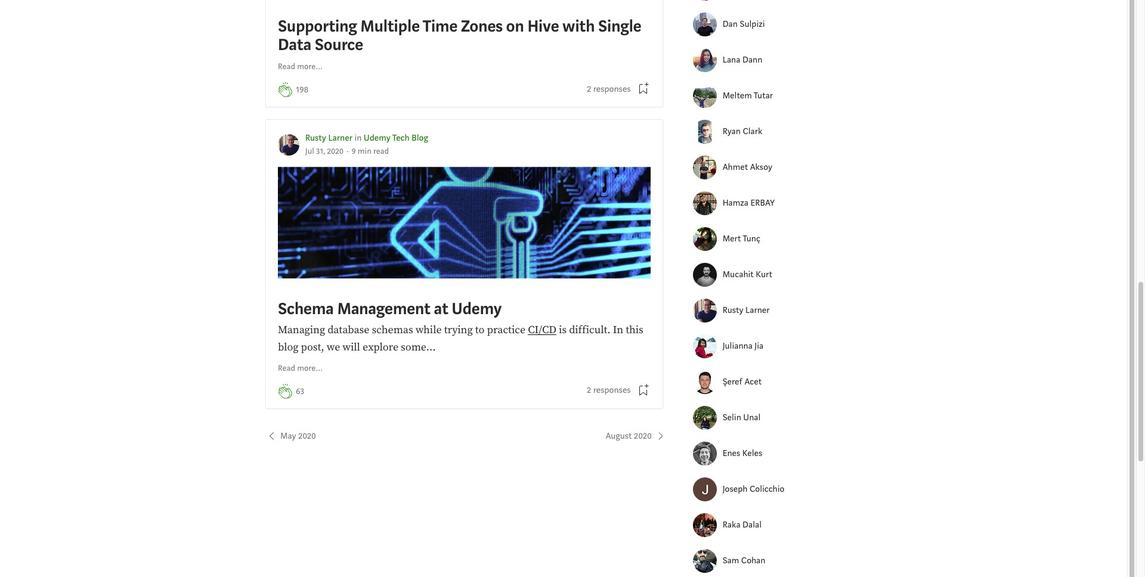 Task type: describe. For each thing, give the bounding box(es) containing it.
rusty larner in udemy tech blog
[[305, 133, 428, 144]]

responses for 198
[[593, 83, 631, 95]]

raka
[[723, 519, 740, 531]]

go to the profile of mucahit kurt image
[[693, 263, 717, 287]]

go to the profile of julianna jia image
[[693, 335, 717, 359]]

schema
[[278, 298, 334, 320]]

sam cohan
[[723, 555, 765, 567]]

to
[[475, 323, 485, 337]]

jul 31, 2020 link
[[305, 146, 344, 157]]

hive
[[527, 15, 559, 37]]

go to the profile of ahmet aksoy image
[[693, 156, 717, 180]]

ahmet aksoy link
[[723, 161, 812, 174]]

blog
[[412, 133, 428, 144]]

supporting
[[278, 15, 357, 37]]

raka dalal
[[723, 519, 762, 531]]

dan sulpizi
[[723, 18, 765, 30]]

ryan clark
[[723, 126, 762, 137]]

is difficult. in this blog post, we will explore some…
[[278, 323, 643, 354]]

difficult.
[[569, 323, 610, 337]]

management
[[337, 298, 430, 320]]

dalal
[[743, 519, 762, 531]]

meltem tutar link
[[723, 89, 812, 103]]

julianna jia link
[[723, 340, 812, 353]]

keles
[[742, 448, 762, 459]]

is
[[559, 323, 567, 337]]

multiple
[[360, 15, 420, 37]]

at udemy
[[434, 298, 502, 320]]

while
[[416, 323, 442, 337]]

supporting multiple time zones on hive with single data source
[[278, 15, 641, 56]]

time
[[423, 15, 457, 37]]

aksoy
[[750, 162, 772, 173]]

2 responses for 63
[[587, 385, 631, 396]]

63 button
[[296, 385, 304, 399]]

go to the profile of meltem tutar image
[[693, 84, 717, 108]]

cohan
[[741, 555, 765, 567]]

tech
[[392, 133, 410, 144]]

post,
[[301, 340, 324, 354]]

responses for 63
[[593, 385, 631, 396]]

hamza
[[723, 197, 749, 209]]

2 responses for 198
[[587, 83, 631, 95]]

mucahit kurt link
[[723, 268, 812, 282]]

in
[[613, 323, 623, 337]]

raka dalal link
[[723, 519, 812, 532]]

selin unal
[[723, 412, 761, 423]]

2 for 63
[[587, 385, 591, 396]]

august 2020
[[606, 431, 652, 442]]

mucahit
[[723, 269, 754, 280]]

managing
[[278, 323, 325, 337]]

lana dann
[[723, 54, 762, 66]]

sulpizi
[[740, 18, 765, 30]]

1 read more… link from the top
[[278, 61, 323, 74]]

ryan
[[723, 126, 741, 137]]

database
[[328, 323, 369, 337]]

larner for rusty larner
[[746, 305, 770, 316]]

joseph colicchio link
[[723, 483, 812, 496]]

dann
[[742, 54, 762, 66]]

şeref
[[723, 376, 742, 388]]

ahmet
[[723, 162, 748, 173]]

198 button
[[296, 84, 308, 97]]

single
[[598, 15, 641, 37]]

rusty larner
[[723, 305, 770, 316]]

clark
[[743, 126, 762, 137]]

go to the profile of selin unal image
[[693, 406, 717, 430]]

31,
[[316, 146, 325, 157]]

jul
[[305, 146, 314, 157]]

go to the profile of mert tunç image
[[693, 227, 717, 251]]

9 min read image
[[352, 146, 389, 157]]

udemy
[[364, 133, 390, 144]]

selin unal link
[[723, 411, 812, 425]]

sam
[[723, 555, 739, 567]]

1 read from the top
[[278, 62, 295, 72]]

dan
[[723, 18, 738, 30]]

managing database schemas while trying to practice ci/cd
[[278, 323, 556, 337]]

enes
[[723, 448, 740, 459]]

in
[[354, 133, 362, 144]]



Task type: vqa. For each thing, say whether or not it's contained in the screenshot.
go to the profile of lana dann icon
yes



Task type: locate. For each thing, give the bounding box(es) containing it.
go to the profile of raka dalal image
[[693, 514, 717, 537]]

erbay
[[751, 197, 775, 209]]

blog
[[278, 340, 299, 354]]

0 vertical spatial 2
[[587, 83, 591, 95]]

1 2 from the top
[[587, 83, 591, 95]]

2 2 responses link from the top
[[587, 384, 631, 398]]

rusty for rusty larner in udemy tech blog
[[305, 133, 326, 144]]

trying
[[444, 323, 473, 337]]

may 2020 link
[[265, 430, 316, 443]]

rusty larner link up jul 31, 2020 'link'
[[305, 133, 352, 144]]

supporting multiple time zones on hive with single data source link
[[278, 0, 650, 57]]

will
[[343, 340, 360, 354]]

enes keles link
[[723, 447, 812, 461]]

rusty for rusty larner
[[723, 305, 743, 316]]

1 vertical spatial 2 responses link
[[587, 384, 631, 398]]

dan sulpizi link
[[723, 18, 812, 31]]

julianna
[[723, 341, 753, 352]]

colicchio
[[750, 484, 784, 495]]

more… down post,
[[297, 363, 323, 374]]

1 vertical spatial responses
[[593, 385, 631, 396]]

2 read more… link from the top
[[278, 363, 323, 375]]

go to the profile of rusty larner image
[[278, 134, 299, 156], [693, 299, 717, 323]]

practice
[[487, 323, 525, 337]]

with
[[562, 15, 595, 37]]

august 2020 link
[[606, 430, 667, 443]]

şeref acet link
[[723, 376, 812, 389]]

read more… up 198
[[278, 62, 323, 72]]

1 2 responses from the top
[[587, 83, 631, 95]]

go to the profile of lana dann image
[[693, 48, 717, 72]]

larner left in at left
[[328, 133, 352, 144]]

joseph colicchio
[[723, 484, 784, 495]]

1 horizontal spatial rusty
[[723, 305, 743, 316]]

lana
[[723, 54, 740, 66]]

go to the profile of şeref acet image
[[693, 370, 717, 394]]

2020 right august
[[634, 431, 652, 442]]

1 vertical spatial read more…
[[278, 363, 323, 374]]

read more… up 63
[[278, 363, 323, 374]]

2020 right may
[[298, 431, 316, 442]]

0 horizontal spatial rusty
[[305, 133, 326, 144]]

1 horizontal spatial 2020
[[327, 146, 344, 157]]

1 more… from the top
[[297, 62, 323, 72]]

0 vertical spatial rusty
[[305, 133, 326, 144]]

read more… link up 198
[[278, 61, 323, 74]]

read down blog
[[278, 363, 295, 374]]

rusty up 31,
[[305, 133, 326, 144]]

more… up 198
[[297, 62, 323, 72]]

go to the profile of hamza erbay image
[[693, 192, 717, 215]]

şeref acet
[[723, 376, 762, 388]]

0 vertical spatial responses
[[593, 83, 631, 95]]

go to the profile of rusty larner image left the jul
[[278, 134, 299, 156]]

schemas
[[372, 323, 413, 337]]

hamza erbay
[[723, 197, 775, 209]]

2 for 198
[[587, 83, 591, 95]]

more…
[[297, 62, 323, 72], [297, 363, 323, 374]]

rusty larner link
[[305, 133, 352, 144], [723, 304, 812, 317]]

ryan clark link
[[723, 125, 812, 139]]

2 read more… from the top
[[278, 363, 323, 374]]

schema management at udemy link
[[278, 167, 650, 320]]

read down data source at the top left of page
[[278, 62, 295, 72]]

enes keles
[[723, 448, 762, 459]]

mert tunç
[[723, 233, 760, 244]]

read more… link
[[278, 61, 323, 74], [278, 363, 323, 375]]

0 horizontal spatial 2020
[[298, 431, 316, 442]]

on
[[506, 15, 524, 37]]

selin
[[723, 412, 741, 423]]

0 vertical spatial go to the profile of rusty larner image
[[278, 134, 299, 156]]

mert tunç link
[[723, 233, 812, 246]]

1 vertical spatial read more… link
[[278, 363, 323, 375]]

acet
[[745, 376, 762, 388]]

may 2020
[[280, 431, 316, 442]]

read more… for 1st 'read more…' 'link' from the top
[[278, 62, 323, 72]]

joseph
[[723, 484, 748, 495]]

data source
[[278, 34, 363, 56]]

0 vertical spatial 2 responses link
[[587, 83, 631, 96]]

larner up 'jia'
[[746, 305, 770, 316]]

1 2 responses link from the top
[[587, 83, 631, 96]]

2020
[[327, 146, 344, 157], [298, 431, 316, 442], [634, 431, 652, 442]]

0 horizontal spatial rusty larner link
[[305, 133, 352, 144]]

read more… link up 63
[[278, 363, 323, 375]]

1 responses from the top
[[593, 83, 631, 95]]

1 horizontal spatial go to the profile of rusty larner image
[[693, 299, 717, 323]]

jul 31, 2020
[[305, 146, 344, 157]]

1 vertical spatial go to the profile of rusty larner image
[[693, 299, 717, 323]]

mert
[[723, 233, 741, 244]]

63
[[296, 386, 304, 397]]

some…
[[401, 340, 436, 354]]

schema management at udemy
[[278, 298, 502, 320]]

larner
[[328, 133, 352, 144], [746, 305, 770, 316]]

larner for rusty larner in udemy tech blog
[[328, 133, 352, 144]]

0 vertical spatial more…
[[297, 62, 323, 72]]

explore
[[363, 340, 398, 354]]

2020 for august 2020
[[634, 431, 652, 442]]

2 responses from the top
[[593, 385, 631, 396]]

0 vertical spatial larner
[[328, 133, 352, 144]]

hamza erbay link
[[723, 197, 812, 210]]

go to the profile of joseph colicchio image
[[693, 478, 717, 502]]

2 read from the top
[[278, 363, 295, 374]]

tunç
[[743, 233, 760, 244]]

go to the profile of dan sulpizi image
[[693, 13, 717, 36]]

1 vertical spatial 2
[[587, 385, 591, 396]]

1 vertical spatial read
[[278, 363, 295, 374]]

rusty inside rusty larner link
[[723, 305, 743, 316]]

august
[[606, 431, 632, 442]]

meltem tutar
[[723, 90, 773, 101]]

julianna jia
[[723, 341, 764, 352]]

udemy tech blog link
[[364, 133, 428, 144]]

1 vertical spatial more…
[[297, 363, 323, 374]]

2 2 responses from the top
[[587, 385, 631, 396]]

go to the profile of sam cohan image
[[693, 549, 717, 573]]

this
[[626, 323, 643, 337]]

go to the profile of ryan clark image
[[693, 120, 717, 144]]

1 horizontal spatial rusty larner link
[[723, 304, 812, 317]]

0 vertical spatial 2 responses
[[587, 83, 631, 95]]

0 vertical spatial read more… link
[[278, 61, 323, 74]]

0 horizontal spatial go to the profile of rusty larner image
[[278, 134, 299, 156]]

sam cohan link
[[723, 555, 812, 568]]

0 vertical spatial read more…
[[278, 62, 323, 72]]

2 horizontal spatial 2020
[[634, 431, 652, 442]]

may
[[280, 431, 296, 442]]

unal
[[743, 412, 761, 423]]

read more… for 2nd 'read more…' 'link' from the top
[[278, 363, 323, 374]]

meltem
[[723, 90, 752, 101]]

read
[[278, 62, 295, 72], [278, 363, 295, 374]]

1 horizontal spatial larner
[[746, 305, 770, 316]]

zones
[[461, 15, 503, 37]]

2020 for may 2020
[[298, 431, 316, 442]]

rusty larner link down mucahit kurt link
[[723, 304, 812, 317]]

1 vertical spatial rusty larner link
[[723, 304, 812, 317]]

ci/cd
[[528, 323, 556, 337]]

2 2 from the top
[[587, 385, 591, 396]]

1 vertical spatial 2 responses
[[587, 385, 631, 396]]

tutar
[[754, 90, 773, 101]]

2 responses link for 63
[[587, 384, 631, 398]]

ahmet aksoy
[[723, 162, 772, 173]]

1 vertical spatial rusty
[[723, 305, 743, 316]]

responses
[[593, 83, 631, 95], [593, 385, 631, 396]]

2 responses
[[587, 83, 631, 95], [587, 385, 631, 396]]

0 vertical spatial rusty larner link
[[305, 133, 352, 144]]

go to the profile of enes keles image
[[693, 442, 717, 466]]

0 horizontal spatial larner
[[328, 133, 352, 144]]

2 responses link
[[587, 83, 631, 96], [587, 384, 631, 398]]

2020 right 31,
[[327, 146, 344, 157]]

rusty up julianna
[[723, 305, 743, 316]]

1 vertical spatial larner
[[746, 305, 770, 316]]

2 more… from the top
[[297, 363, 323, 374]]

1 read more… from the top
[[278, 62, 323, 72]]

2 responses link for 198
[[587, 83, 631, 96]]

jia
[[755, 341, 764, 352]]

mucahit kurt
[[723, 269, 772, 280]]

lana dann link
[[723, 54, 812, 67]]

go to the profile of rusty larner image down go to the profile of mucahit kurt image
[[693, 299, 717, 323]]

0 vertical spatial read
[[278, 62, 295, 72]]



